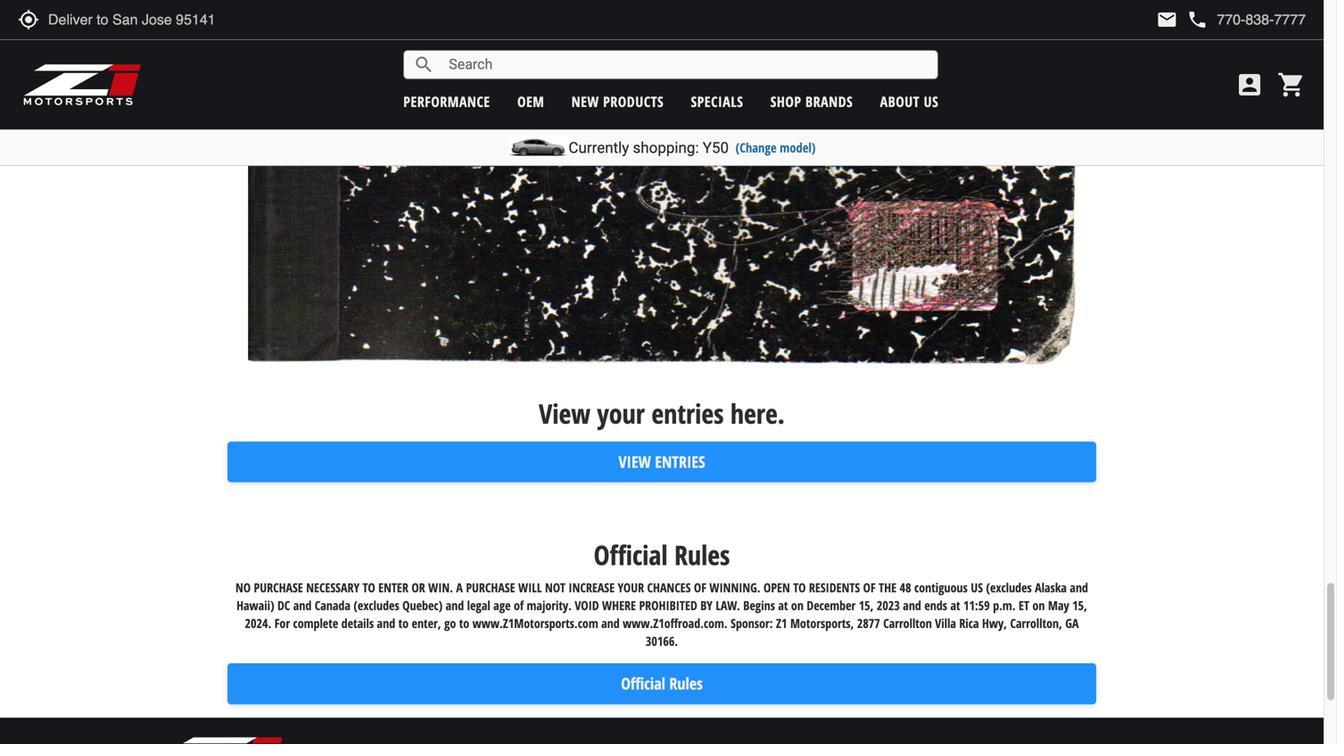 Task type: locate. For each thing, give the bounding box(es) containing it.
1 purchase from the left
[[254, 579, 303, 596]]

0 horizontal spatial at
[[779, 597, 788, 614]]

1 horizontal spatial to
[[459, 615, 470, 632]]

on right et
[[1033, 597, 1046, 614]]

0 vertical spatial official
[[594, 537, 668, 574]]

view
[[539, 395, 591, 432]]

rules down 30166.
[[670, 673, 703, 695]]

z1
[[776, 615, 788, 632]]

about us
[[880, 92, 939, 111]]

hwy,
[[983, 615, 1008, 632]]

official inside official rules no purchase necessary to enter or win. a purchase will not increase your chances of winning. open to residents of the 48 contiguous us (excludes alaska and hawaii) dc and canada (excludes quebec) and legal age of majority. void where prohibited by law. begins at on december 15, 2023 and ends at 11:59 p.m. et on may 15, 2024. for complete details and to enter, go to www.z1motorsports.com and www.z1offroad.com. sponsor: z1 motorsports, 2877 carrollton villa rica hwy, carrollton, ga 30166.
[[594, 537, 668, 574]]

dc
[[278, 597, 290, 614]]

official up the 'your'
[[594, 537, 668, 574]]

48
[[900, 579, 912, 596]]

legal
[[467, 597, 491, 614]]

sponsor:
[[731, 615, 773, 632]]

and
[[1070, 579, 1089, 596], [293, 597, 312, 614], [446, 597, 464, 614], [903, 597, 922, 614], [377, 615, 395, 632], [602, 615, 620, 632]]

products
[[603, 92, 664, 111]]

complete
[[293, 615, 338, 632]]

official for official rules no purchase necessary to enter or win. a purchase will not increase your chances of winning. open to residents of the 48 contiguous us (excludes alaska and hawaii) dc and canada (excludes quebec) and legal age of majority. void where prohibited by law. begins at on december 15, 2023 and ends at 11:59 p.m. et on may 15, 2024. for complete details and to enter, go to www.z1motorsports.com and www.z1offroad.com. sponsor: z1 motorsports, 2877 carrollton villa rica hwy, carrollton, ga 30166.
[[594, 537, 668, 574]]

oem link
[[518, 92, 545, 111]]

15,
[[859, 597, 874, 614], [1073, 597, 1088, 614]]

rules
[[675, 537, 730, 574], [670, 673, 703, 695]]

rules inside official rules no purchase necessary to enter or win. a purchase will not increase your chances of winning. open to residents of the 48 contiguous us (excludes alaska and hawaii) dc and canada (excludes quebec) and legal age of majority. void where prohibited by law. begins at on december 15, 2023 and ends at 11:59 p.m. et on may 15, 2024. for complete details and to enter, go to www.z1motorsports.com and www.z1offroad.com. sponsor: z1 motorsports, 2877 carrollton villa rica hwy, carrollton, ga 30166.
[[675, 537, 730, 574]]

and right details
[[377, 615, 395, 632]]

villa
[[936, 615, 957, 632]]

brands
[[806, 92, 853, 111]]

mail phone
[[1157, 9, 1209, 30]]

win.
[[428, 579, 453, 596]]

1 horizontal spatial 15,
[[1073, 597, 1088, 614]]

Search search field
[[435, 51, 938, 78]]

at up z1
[[779, 597, 788, 614]]

ends
[[925, 597, 948, 614]]

of
[[514, 597, 524, 614]]

shopping_cart
[[1278, 71, 1307, 99]]

and down a
[[446, 597, 464, 614]]

official inside official rules button
[[621, 673, 666, 695]]

1 of from the left
[[694, 579, 707, 596]]

rules for official rules no purchase necessary to enter or win. a purchase will not increase your chances of winning. open to residents of the 48 contiguous us (excludes alaska and hawaii) dc and canada (excludes quebec) and legal age of majority. void where prohibited by law. begins at on december 15, 2023 and ends at 11:59 p.m. et on may 15, 2024. for complete details and to enter, go to www.z1motorsports.com and www.z1offroad.com. sponsor: z1 motorsports, 2877 carrollton villa rica hwy, carrollton, ga 30166.
[[675, 537, 730, 574]]

15, up 2877
[[859, 597, 874, 614]]

official
[[594, 537, 668, 574], [621, 673, 666, 695]]

account_box
[[1236, 71, 1265, 99]]

of up 'by'
[[694, 579, 707, 596]]

view entries link
[[227, 442, 1097, 483]]

official rules button
[[227, 664, 1097, 704]]

(excludes
[[987, 579, 1032, 596], [354, 597, 400, 614]]

quebec)
[[403, 597, 443, 614]]

begins
[[744, 597, 776, 614]]

0 horizontal spatial on
[[792, 597, 804, 614]]

2 15, from the left
[[1073, 597, 1088, 614]]

official rules no purchase necessary to enter or win. a purchase will not increase your chances of winning. open to residents of the 48 contiguous us (excludes alaska and hawaii) dc and canada (excludes quebec) and legal age of majority. void where prohibited by law. begins at on december 15, 2023 and ends at 11:59 p.m. et on may 15, 2024. for complete details and to enter, go to www.z1motorsports.com and www.z1offroad.com. sponsor: z1 motorsports, 2877 carrollton villa rica hwy, carrollton, ga 30166.
[[236, 537, 1089, 650]]

0 horizontal spatial 15,
[[859, 597, 874, 614]]

may
[[1049, 597, 1070, 614]]

to right the go
[[459, 615, 470, 632]]

1 vertical spatial rules
[[670, 673, 703, 695]]

view your entries here.
[[539, 395, 785, 432]]

(excludes up p.m. at the right
[[987, 579, 1032, 596]]

0 vertical spatial rules
[[675, 537, 730, 574]]

1 to from the left
[[399, 615, 409, 632]]

0 horizontal spatial to
[[399, 615, 409, 632]]

0 vertical spatial (excludes
[[987, 579, 1032, 596]]

0 horizontal spatial of
[[694, 579, 707, 596]]

1 horizontal spatial of
[[864, 579, 876, 596]]

1 vertical spatial (excludes
[[354, 597, 400, 614]]

contiguous
[[915, 579, 968, 596]]

(change model) link
[[736, 139, 816, 156]]

go
[[444, 615, 456, 632]]

0 horizontal spatial to
[[363, 579, 375, 596]]

hawaii)
[[237, 597, 274, 614]]

to left enter on the left bottom
[[363, 579, 375, 596]]

purchase up age
[[466, 579, 515, 596]]

15, up ga
[[1073, 597, 1088, 614]]

and up the carrollton
[[903, 597, 922, 614]]

www.z1motorsports.com
[[473, 615, 599, 632]]

shop
[[771, 92, 802, 111]]

at
[[779, 597, 788, 614], [951, 597, 961, 614]]

on up the motorsports,
[[792, 597, 804, 614]]

at right the ends
[[951, 597, 961, 614]]

performance link
[[404, 92, 491, 111]]

1 horizontal spatial on
[[1033, 597, 1046, 614]]

2 at from the left
[[951, 597, 961, 614]]

y50
[[703, 139, 729, 157]]

age
[[494, 597, 511, 614]]

30166.
[[646, 633, 678, 650]]

1 at from the left
[[779, 597, 788, 614]]

1 vertical spatial official
[[621, 673, 666, 695]]

search
[[413, 54, 435, 75]]

and right dc
[[293, 597, 312, 614]]

about us link
[[880, 92, 939, 111]]

and down where
[[602, 615, 620, 632]]

shop brands
[[771, 92, 853, 111]]

(change
[[736, 139, 777, 156]]

1 to from the left
[[363, 579, 375, 596]]

1 horizontal spatial to
[[794, 579, 806, 596]]

1 horizontal spatial at
[[951, 597, 961, 614]]

by
[[701, 597, 713, 614]]

0 horizontal spatial (excludes
[[354, 597, 400, 614]]

of left the
[[864, 579, 876, 596]]

where
[[602, 597, 636, 614]]

to right open
[[794, 579, 806, 596]]

of
[[694, 579, 707, 596], [864, 579, 876, 596]]

my_location
[[18, 9, 39, 30]]

prohibited
[[639, 597, 698, 614]]

to
[[399, 615, 409, 632], [459, 615, 470, 632]]

purchase up dc
[[254, 579, 303, 596]]

(excludes down enter on the left bottom
[[354, 597, 400, 614]]

to
[[363, 579, 375, 596], [794, 579, 806, 596]]

0 horizontal spatial purchase
[[254, 579, 303, 596]]

rules inside button
[[670, 673, 703, 695]]

on
[[792, 597, 804, 614], [1033, 597, 1046, 614]]

necessary
[[306, 579, 360, 596]]

motorsports,
[[791, 615, 854, 632]]

purchase
[[254, 579, 303, 596], [466, 579, 515, 596]]

void
[[575, 597, 599, 614]]

official for official rules
[[621, 673, 666, 695]]

official down 30166.
[[621, 673, 666, 695]]

rules up winning.
[[675, 537, 730, 574]]

official rules
[[621, 673, 703, 695]]

to left enter,
[[399, 615, 409, 632]]

1 horizontal spatial purchase
[[466, 579, 515, 596]]

canada
[[315, 597, 351, 614]]

new products
[[572, 92, 664, 111]]



Task type: vqa. For each thing, say whether or not it's contained in the screenshot.
Rules inside Official Rules NO PURCHASE NECESSARY TO ENTER OR WIN. A PURCHASE WILL NOT INCREASE YOUR CHANCES OF WINNING. OPEN TO RESIDENTS OF THE 48 contiguous US (excludes Alaska and Hawaii) DC and Canada (excludes Quebec) and legal age of majority. VOID WHERE PROHIBITED BY LAW. Begins at on December 15, 2023 and ends at 11:59 p.m. ET on May 15, 2024. For complete details and to enter, go to www.Z1Motorsports.com and www.Z1offroad.com. Sponsor: Z1 Motorsports, 2877 Carrollton Villa Rica Hwy, Carrollton, GA 30166.
yes



Task type: describe. For each thing, give the bounding box(es) containing it.
about
[[880, 92, 920, 111]]

us
[[971, 579, 984, 596]]

model)
[[780, 139, 816, 156]]

account_box link
[[1232, 71, 1269, 99]]

will
[[519, 579, 542, 596]]

the
[[879, 579, 897, 596]]

not
[[545, 579, 566, 596]]

here.
[[731, 395, 785, 432]]

z1 motorsports logo image
[[22, 62, 142, 107]]

entries
[[652, 395, 724, 432]]

p.m.
[[993, 597, 1016, 614]]

2 of from the left
[[864, 579, 876, 596]]

rules for official rules
[[670, 673, 703, 695]]

mail
[[1157, 9, 1178, 30]]

winning.
[[710, 579, 761, 596]]

view entries
[[619, 451, 706, 473]]

new
[[572, 92, 599, 111]]

et
[[1019, 597, 1030, 614]]

2 to from the left
[[459, 615, 470, 632]]

enter
[[379, 579, 409, 596]]

2877
[[858, 615, 881, 632]]

2023
[[877, 597, 900, 614]]

z1 company logo image
[[172, 736, 284, 744]]

your
[[618, 579, 644, 596]]

residents
[[809, 579, 861, 596]]

1 horizontal spatial (excludes
[[987, 579, 1032, 596]]

rica
[[960, 615, 980, 632]]

mail link
[[1157, 9, 1178, 30]]

1 on from the left
[[792, 597, 804, 614]]

official rules link
[[227, 664, 1097, 704]]

open
[[764, 579, 791, 596]]

new products link
[[572, 92, 664, 111]]

alaska
[[1035, 579, 1067, 596]]

view entries button
[[227, 442, 1097, 483]]

phone
[[1187, 9, 1209, 30]]

view
[[619, 451, 651, 473]]

carrollton,
[[1011, 615, 1063, 632]]

2 purchase from the left
[[466, 579, 515, 596]]

2 to from the left
[[794, 579, 806, 596]]

or
[[412, 579, 425, 596]]

chances
[[648, 579, 691, 596]]

us
[[924, 92, 939, 111]]

www.z1offroad.com.
[[623, 615, 728, 632]]

shopping_cart link
[[1274, 71, 1307, 99]]

shop brands link
[[771, 92, 853, 111]]

performance
[[404, 92, 491, 111]]

for
[[275, 615, 290, 632]]

enter,
[[412, 615, 441, 632]]

entries
[[655, 451, 706, 473]]

currently
[[569, 139, 629, 157]]

majority.
[[527, 597, 572, 614]]

ga
[[1066, 615, 1079, 632]]

11:59
[[964, 597, 990, 614]]

law.
[[716, 597, 741, 614]]

your
[[597, 395, 645, 432]]

specials link
[[691, 92, 744, 111]]

2 on from the left
[[1033, 597, 1046, 614]]

carrollton
[[884, 615, 932, 632]]

a
[[456, 579, 463, 596]]

december
[[807, 597, 856, 614]]

2024.
[[245, 615, 272, 632]]

oem
[[518, 92, 545, 111]]

and right alaska
[[1070, 579, 1089, 596]]

no
[[236, 579, 251, 596]]

specials
[[691, 92, 744, 111]]

details
[[342, 615, 374, 632]]

increase
[[569, 579, 615, 596]]

shopping:
[[633, 139, 699, 157]]

1 15, from the left
[[859, 597, 874, 614]]

phone link
[[1187, 9, 1307, 30]]



